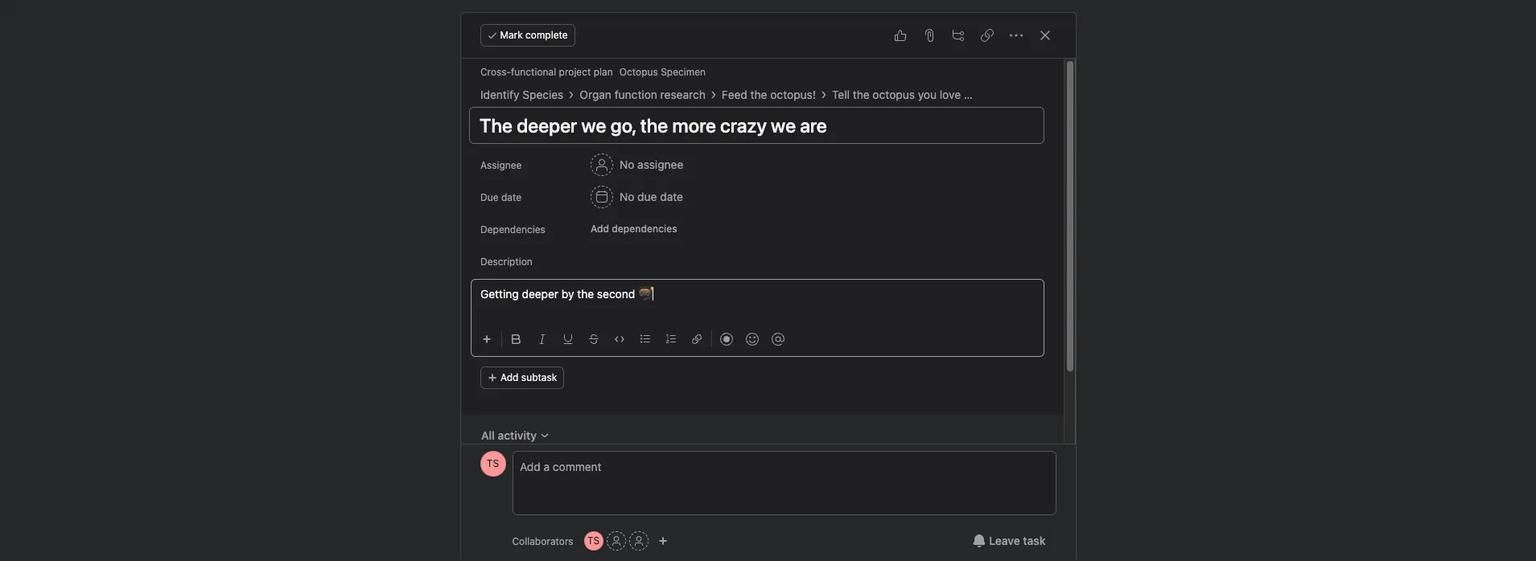 Task type: locate. For each thing, give the bounding box(es) containing it.
0 vertical spatial ts
[[487, 458, 499, 470]]

no left due
[[620, 190, 634, 204]]

bold image
[[512, 335, 521, 345]]

strikethrough image
[[589, 335, 599, 345]]

no left assignee
[[620, 158, 634, 171]]

main content containing identify species
[[461, 59, 1064, 531]]

add
[[591, 223, 609, 235], [500, 372, 518, 384]]

🤿
[[638, 287, 653, 301]]

the for octopus!
[[750, 88, 767, 101]]

emoji image
[[746, 333, 759, 346]]

0 horizontal spatial date
[[501, 192, 521, 204]]

1 vertical spatial ts button
[[584, 532, 604, 552]]

main content
[[461, 59, 1064, 531]]

ts down all
[[487, 458, 499, 470]]

organ function research
[[580, 88, 706, 101]]

identify species
[[480, 88, 563, 101]]

1 horizontal spatial add
[[591, 223, 609, 235]]

ts button down all
[[480, 452, 506, 477]]

getting deeper by the second 🤿
[[480, 287, 653, 301]]

1 horizontal spatial the
[[750, 88, 767, 101]]

leave task
[[990, 535, 1046, 548]]

no for no due date
[[620, 190, 634, 204]]

identify species link
[[480, 86, 563, 104]]

1 horizontal spatial ts
[[588, 535, 600, 547]]

all
[[481, 429, 495, 443]]

0 vertical spatial ts button
[[480, 452, 506, 477]]

ts button
[[480, 452, 506, 477], [584, 532, 604, 552]]

italics image
[[537, 335, 547, 345]]

0 horizontal spatial add
[[500, 372, 518, 384]]

1 horizontal spatial ts button
[[584, 532, 604, 552]]

add subtask
[[500, 372, 557, 384]]

numbered list image
[[666, 335, 676, 345]]

link image
[[692, 335, 702, 345]]

add inside button
[[500, 372, 518, 384]]

2 no from the top
[[620, 190, 634, 204]]

date
[[660, 190, 683, 204], [501, 192, 521, 204]]

all activity
[[481, 429, 537, 443]]

leave task button
[[963, 527, 1057, 556]]

no due date button
[[583, 183, 690, 212]]

ts
[[487, 458, 499, 470], [588, 535, 600, 547]]

the right by on the left of the page
[[577, 287, 594, 301]]

the inside feed the octopus! link
[[750, 88, 767, 101]]

add dependencies button
[[583, 218, 684, 241]]

toolbar inside the deeper we go, the more crazy we are dialog
[[475, 321, 1045, 357]]

1 vertical spatial add
[[500, 372, 518, 384]]

add for add dependencies
[[591, 223, 609, 235]]

no
[[620, 158, 634, 171], [620, 190, 634, 204]]

subtask
[[521, 372, 557, 384]]

0 vertical spatial no
[[620, 158, 634, 171]]

add left subtask
[[500, 372, 518, 384]]

date right due
[[660, 190, 683, 204]]

0 vertical spatial add
[[591, 223, 609, 235]]

2 horizontal spatial the
[[853, 88, 870, 101]]

toolbar
[[475, 321, 1045, 357]]

octopus specimen link
[[619, 66, 706, 78]]

add left dependencies at the left of page
[[591, 223, 609, 235]]

the right tell at the top
[[853, 88, 870, 101]]

the inside tell the octopus you love them link
[[853, 88, 870, 101]]

by
[[561, 287, 574, 301]]

no assignee button
[[583, 151, 691, 180]]

all activity button
[[471, 422, 560, 451]]

1 vertical spatial no
[[620, 190, 634, 204]]

tell the octopus you love them link
[[832, 86, 990, 104]]

the
[[750, 88, 767, 101], [853, 88, 870, 101], [577, 287, 594, 301]]

main content inside the deeper we go, the more crazy we are dialog
[[461, 59, 1064, 531]]

feed the octopus! link
[[722, 86, 816, 104]]

date right the due
[[501, 192, 521, 204]]

you
[[918, 88, 937, 101]]

1 no from the top
[[620, 158, 634, 171]]

organ function research link
[[580, 86, 706, 104]]

date inside dropdown button
[[660, 190, 683, 204]]

add dependencies
[[591, 223, 677, 235]]

underline image
[[563, 335, 573, 345]]

0 horizontal spatial ts
[[487, 458, 499, 470]]

no assignee
[[620, 158, 683, 171]]

Task Name text field
[[469, 107, 1045, 144]]

leave
[[990, 535, 1021, 548]]

octopus!
[[770, 88, 816, 101]]

mark complete button
[[480, 24, 575, 47]]

cross-functional project plan link
[[480, 66, 613, 78]]

1 horizontal spatial date
[[660, 190, 683, 204]]

no due date
[[620, 190, 683, 204]]

add subtask image
[[952, 29, 965, 42]]

insert an object image
[[482, 335, 492, 345]]

add subtask button
[[480, 367, 564, 390]]

task
[[1024, 535, 1046, 548]]

add inside button
[[591, 223, 609, 235]]

organ
[[580, 88, 611, 101]]

tell
[[832, 88, 850, 101]]

research
[[660, 88, 706, 101]]

description
[[480, 256, 532, 268]]

1 vertical spatial ts
[[588, 535, 600, 547]]

activity
[[498, 429, 537, 443]]

the right feed
[[750, 88, 767, 101]]

ts right collaborators
[[588, 535, 600, 547]]

copy task link image
[[981, 29, 994, 42]]

add or remove collaborators image
[[658, 537, 668, 547]]

ts button right collaborators
[[584, 532, 604, 552]]

second
[[597, 287, 635, 301]]



Task type: describe. For each thing, give the bounding box(es) containing it.
record a video image
[[720, 333, 733, 346]]

deeper
[[522, 287, 558, 301]]

due
[[480, 192, 498, 204]]

project
[[559, 66, 591, 78]]

due
[[637, 190, 657, 204]]

love
[[940, 88, 961, 101]]

dependencies
[[612, 223, 677, 235]]

species
[[522, 88, 563, 101]]

assignee
[[480, 159, 522, 171]]

mark complete
[[500, 29, 568, 41]]

getting
[[480, 287, 519, 301]]

assignee
[[637, 158, 683, 171]]

tell the octopus you love them
[[832, 88, 990, 101]]

0 horizontal spatial the
[[577, 287, 594, 301]]

bulleted list image
[[640, 335, 650, 345]]

ts for left ts button
[[487, 458, 499, 470]]

function
[[614, 88, 657, 101]]

collaborators
[[512, 536, 574, 548]]

more actions for this task image
[[1010, 29, 1023, 42]]

0 likes. click to like this task image
[[894, 29, 907, 42]]

add for add subtask
[[500, 372, 518, 384]]

cross-
[[480, 66, 511, 78]]

the for octopus
[[853, 88, 870, 101]]

feed
[[722, 88, 747, 101]]

them
[[964, 88, 990, 101]]

specimen
[[661, 66, 706, 78]]

dependencies
[[480, 224, 545, 236]]

due date
[[480, 192, 521, 204]]

octopus
[[873, 88, 915, 101]]

mark
[[500, 29, 523, 41]]

at mention image
[[772, 333, 785, 346]]

complete
[[526, 29, 568, 41]]

identify
[[480, 88, 519, 101]]

0 horizontal spatial ts button
[[480, 452, 506, 477]]

octopus
[[619, 66, 658, 78]]

ts for ts button to the bottom
[[588, 535, 600, 547]]

cross-functional project plan octopus specimen
[[480, 66, 706, 78]]

attachments: add a file to this task, the deeper we go, the more crazy we are image
[[923, 29, 936, 42]]

functional
[[511, 66, 556, 78]]

collapse task pane image
[[1039, 29, 1052, 42]]

no for no assignee
[[620, 158, 634, 171]]

the deeper we go, the more crazy we are dialog
[[461, 13, 1076, 562]]

feed the octopus!
[[722, 88, 816, 101]]

code image
[[615, 335, 624, 345]]

plan
[[594, 66, 613, 78]]



Task type: vqa. For each thing, say whether or not it's contained in the screenshot.
GETTING
yes



